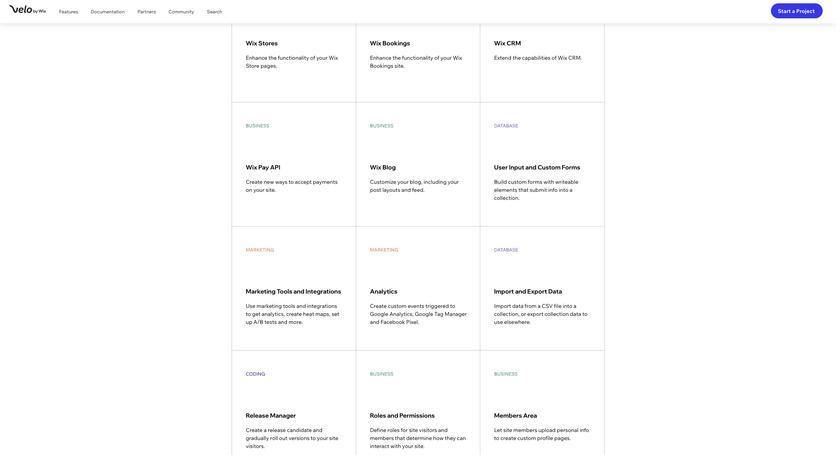 Task type: vqa. For each thing, say whether or not it's contained in the screenshot.
OPEN YOUR BUSINESS TO A GLOBAL AUDIENCE
no



Task type: locate. For each thing, give the bounding box(es) containing it.
to inside import data from a csv file into a collection, or export collection data to use elsewhere.
[[583, 311, 588, 318]]

0 vertical spatial bookings
[[383, 39, 410, 47]]

into inside build custom forms with writeable elements that submit info into a collection.
[[559, 187, 569, 193]]

and right candidate at the left
[[313, 427, 323, 434]]

custom up analytics, at the left of the page
[[388, 303, 407, 310]]

1 horizontal spatial data
[[570, 311, 581, 318]]

search
[[207, 9, 222, 15]]

with inside the define roles for site visitors and members that determine how they can interact with your site.
[[391, 443, 401, 450]]

that down the forms
[[519, 187, 529, 193]]

wix pay api
[[246, 164, 280, 171]]

and
[[526, 164, 537, 171], [402, 187, 411, 193], [294, 288, 305, 295], [515, 288, 526, 295], [297, 303, 306, 310], [278, 319, 288, 326], [370, 319, 380, 326], [387, 412, 398, 420], [313, 427, 323, 434], [438, 427, 448, 434]]

they
[[445, 435, 456, 442]]

to right collection
[[583, 311, 588, 318]]

site.
[[395, 62, 405, 69], [266, 187, 276, 193], [415, 443, 425, 450]]

create up more.
[[286, 311, 302, 318]]

2 database from the top
[[494, 247, 518, 253]]

user input and custom forms
[[494, 164, 580, 171]]

1 horizontal spatial pages.
[[555, 435, 571, 442]]

0 horizontal spatial site
[[329, 435, 338, 442]]

customize
[[370, 179, 396, 185]]

and left feed.
[[402, 187, 411, 193]]

1 vertical spatial create
[[501, 435, 516, 442]]

members
[[494, 412, 522, 420]]

pages.
[[261, 62, 277, 69], [555, 435, 571, 442]]

roles and permissions
[[370, 412, 435, 420]]

site. down wix bookings
[[395, 62, 405, 69]]

1 horizontal spatial with
[[544, 179, 554, 185]]

the down stores
[[269, 54, 277, 61]]

of for wix stores
[[310, 54, 315, 61]]

1 horizontal spatial create
[[501, 435, 516, 442]]

1 vertical spatial members
[[370, 435, 394, 442]]

0 vertical spatial create
[[286, 311, 302, 318]]

build
[[494, 179, 507, 185]]

create for wix pay api
[[246, 179, 263, 185]]

0 vertical spatial with
[[544, 179, 554, 185]]

2 marketing from the left
[[370, 247, 398, 253]]

0 horizontal spatial site.
[[266, 187, 276, 193]]

3 of from the left
[[552, 54, 557, 61]]

marketing
[[246, 288, 276, 295]]

1 vertical spatial data
[[570, 311, 581, 318]]

custom
[[508, 179, 527, 185], [388, 303, 407, 310], [518, 435, 536, 442]]

2 horizontal spatial site.
[[415, 443, 425, 450]]

1 vertical spatial with
[[391, 443, 401, 450]]

custom inside create custom events triggered to google analytics, google tag manager and facebook pixel.
[[388, 303, 407, 310]]

marketing
[[257, 303, 282, 310]]

the
[[269, 54, 277, 61], [393, 54, 401, 61], [513, 54, 521, 61]]

1 horizontal spatial functionality
[[402, 54, 433, 61]]

crm
[[507, 39, 521, 47]]

a up gradually
[[264, 427, 267, 434]]

1 horizontal spatial marketing
[[370, 247, 398, 253]]

bookings down wix bookings
[[370, 62, 393, 69]]

and left the export
[[515, 288, 526, 295]]

site
[[409, 427, 418, 434], [503, 427, 512, 434], [329, 435, 338, 442]]

create inside create custom events triggered to google analytics, google tag manager and facebook pixel.
[[370, 303, 387, 310]]

1 vertical spatial database
[[494, 247, 518, 253]]

set
[[332, 311, 339, 318]]

functionality inside enhance the functionality of your wix bookings site.
[[402, 54, 433, 61]]

custom inside "let site members upload personal info to create custom profile pages."
[[518, 435, 536, 442]]

0 vertical spatial members
[[514, 427, 537, 434]]

2 import from the top
[[494, 303, 511, 310]]

your
[[317, 54, 328, 61], [441, 54, 452, 61], [398, 179, 409, 185], [448, 179, 459, 185], [253, 187, 265, 193], [317, 435, 328, 442], [402, 443, 413, 450]]

roll
[[270, 435, 278, 442]]

heat
[[303, 311, 314, 318]]

1 database from the top
[[494, 123, 518, 129]]

1 of from the left
[[310, 54, 315, 61]]

0 horizontal spatial marketing
[[246, 247, 274, 253]]

1 horizontal spatial info
[[580, 427, 589, 434]]

0 horizontal spatial pages.
[[261, 62, 277, 69]]

0 vertical spatial info
[[548, 187, 558, 193]]

into
[[559, 187, 569, 193], [563, 303, 573, 310]]

business for blog
[[370, 123, 394, 129]]

0 vertical spatial pages.
[[261, 62, 277, 69]]

integrations
[[306, 288, 341, 295]]

how
[[433, 435, 444, 442]]

start a project
[[778, 8, 815, 14]]

functionality inside enhance the functionality of your wix store pages.
[[278, 54, 309, 61]]

on
[[246, 187, 252, 193]]

documentation
[[91, 9, 125, 15]]

for
[[401, 427, 408, 434]]

pages. down personal at the bottom right
[[555, 435, 571, 442]]

and left "facebook"
[[370, 319, 380, 326]]

to inside create custom events triggered to google analytics, google tag manager and facebook pixel.
[[450, 303, 455, 310]]

create inside create a release candidate and gradually roll out versions to your site visitors.
[[246, 427, 263, 434]]

members inside "let site members upload personal info to create custom profile pages."
[[514, 427, 537, 434]]

2 horizontal spatial site
[[503, 427, 512, 434]]

0 horizontal spatial with
[[391, 443, 401, 450]]

create up on
[[246, 179, 263, 185]]

bookings up enhance the functionality of your wix bookings site.
[[383, 39, 410, 47]]

the for stores
[[269, 54, 277, 61]]

2 vertical spatial custom
[[518, 435, 536, 442]]

roles
[[370, 412, 386, 420]]

of for wix bookings
[[435, 54, 440, 61]]

0 horizontal spatial info
[[548, 187, 558, 193]]

enhance up store at the left top of the page
[[246, 54, 267, 61]]

0 horizontal spatial enhance
[[246, 54, 267, 61]]

custom inside build custom forms with writeable elements that submit info into a collection.
[[508, 179, 527, 185]]

pages. right store at the left top of the page
[[261, 62, 277, 69]]

data right collection
[[570, 311, 581, 318]]

the right extend
[[513, 54, 521, 61]]

2 of from the left
[[435, 54, 440, 61]]

into down writeable
[[559, 187, 569, 193]]

1 vertical spatial bookings
[[370, 62, 393, 69]]

create down let
[[501, 435, 516, 442]]

1 horizontal spatial site
[[409, 427, 418, 434]]

payments
[[313, 179, 338, 185]]

more.
[[289, 319, 303, 326]]

0 horizontal spatial create
[[286, 311, 302, 318]]

members down area
[[514, 427, 537, 434]]

0 horizontal spatial google
[[370, 311, 388, 318]]

enhance inside enhance the functionality of your wix bookings site.
[[370, 54, 392, 61]]

the inside enhance the functionality of your wix store pages.
[[269, 54, 277, 61]]

0 vertical spatial that
[[519, 187, 529, 193]]

export
[[527, 288, 547, 295]]

1 horizontal spatial google
[[415, 311, 433, 318]]

of
[[310, 54, 315, 61], [435, 54, 440, 61], [552, 54, 557, 61]]

wix stores
[[246, 39, 278, 47]]

and inside the customize your blog, including your post layouts and feed.
[[402, 187, 411, 193]]

tag
[[435, 311, 444, 318]]

post
[[370, 187, 381, 193]]

build custom forms with writeable elements that submit info into a collection.
[[494, 179, 579, 201]]

2 google from the left
[[415, 311, 433, 318]]

to right "versions"
[[311, 435, 316, 442]]

0 vertical spatial create
[[246, 179, 263, 185]]

to right the triggered
[[450, 303, 455, 310]]

2 horizontal spatial the
[[513, 54, 521, 61]]

and right tests
[[278, 319, 288, 326]]

collection
[[545, 311, 569, 318]]

google down events
[[415, 311, 433, 318]]

to inside "let site members upload personal info to create custom profile pages."
[[494, 435, 499, 442]]

1 vertical spatial into
[[563, 303, 573, 310]]

a right the file
[[574, 303, 577, 310]]

custom
[[538, 164, 561, 171]]

with right interact
[[391, 443, 401, 450]]

manager right the tag
[[445, 311, 467, 318]]

0 horizontal spatial of
[[310, 54, 315, 61]]

1 import from the top
[[494, 288, 514, 295]]

import data from a csv file into a collection, or export collection data to use elsewhere.
[[494, 303, 588, 326]]

forms
[[562, 164, 580, 171]]

and inside create custom events triggered to google analytics, google tag manager and facebook pixel.
[[370, 319, 380, 326]]

1 vertical spatial pages.
[[555, 435, 571, 442]]

0 horizontal spatial that
[[395, 435, 405, 442]]

to
[[289, 179, 294, 185], [450, 303, 455, 310], [246, 311, 251, 318], [583, 311, 588, 318], [311, 435, 316, 442], [494, 435, 499, 442]]

marketing
[[246, 247, 274, 253], [370, 247, 398, 253]]

pages. inside "let site members upload personal info to create custom profile pages."
[[555, 435, 571, 442]]

2 vertical spatial site.
[[415, 443, 425, 450]]

info right submit
[[548, 187, 558, 193]]

to inside use marketing tools and integrations to get analytics, create heat maps, set up a/b tests and more.
[[246, 311, 251, 318]]

with up submit
[[544, 179, 554, 185]]

bookings inside enhance the functionality of your wix bookings site.
[[370, 62, 393, 69]]

to down let
[[494, 435, 499, 442]]

that inside build custom forms with writeable elements that submit info into a collection.
[[519, 187, 529, 193]]

1 vertical spatial create
[[370, 303, 387, 310]]

data up or
[[512, 303, 524, 310]]

import inside import data from a csv file into a collection, or export collection data to use elsewhere.
[[494, 303, 511, 310]]

the down wix bookings
[[393, 54, 401, 61]]

into inside import data from a csv file into a collection, or export collection data to use elsewhere.
[[563, 303, 573, 310]]

manager up release
[[270, 412, 296, 420]]

members inside the define roles for site visitors and members that determine how they can interact with your site.
[[370, 435, 394, 442]]

1 enhance from the left
[[246, 54, 267, 61]]

2 enhance from the left
[[370, 54, 392, 61]]

enhance for bookings
[[370, 54, 392, 61]]

0 vertical spatial into
[[559, 187, 569, 193]]

custom up elements on the right of the page
[[508, 179, 527, 185]]

stores
[[258, 39, 278, 47]]

0 vertical spatial custom
[[508, 179, 527, 185]]

store
[[246, 62, 259, 69]]

coding
[[246, 371, 265, 377]]

extend the capabilities of wix crm.
[[494, 54, 582, 61]]

export
[[527, 311, 544, 318]]

1 the from the left
[[269, 54, 277, 61]]

that inside the define roles for site visitors and members that determine how they can interact with your site.
[[395, 435, 405, 442]]

site. down 'new'
[[266, 187, 276, 193]]

1 horizontal spatial the
[[393, 54, 401, 61]]

custom left profile
[[518, 435, 536, 442]]

import
[[494, 288, 514, 295], [494, 303, 511, 310]]

import and export data
[[494, 288, 562, 295]]

3 the from the left
[[513, 54, 521, 61]]

info inside build custom forms with writeable elements that submit info into a collection.
[[548, 187, 558, 193]]

create for analytics
[[370, 303, 387, 310]]

info right personal at the bottom right
[[580, 427, 589, 434]]

2 functionality from the left
[[402, 54, 433, 61]]

a
[[792, 8, 795, 14], [570, 187, 573, 193], [538, 303, 541, 310], [574, 303, 577, 310], [264, 427, 267, 434]]

0 vertical spatial manager
[[445, 311, 467, 318]]

1 vertical spatial that
[[395, 435, 405, 442]]

crm.
[[569, 54, 582, 61]]

1 horizontal spatial site.
[[395, 62, 405, 69]]

use marketing tools and integrations to get analytics, create heat maps, set up a/b tests and more.
[[246, 303, 339, 326]]

a down writeable
[[570, 187, 573, 193]]

1 horizontal spatial of
[[435, 54, 440, 61]]

2 vertical spatial create
[[246, 427, 263, 434]]

0 vertical spatial database
[[494, 123, 518, 129]]

wix
[[246, 39, 257, 47], [370, 39, 381, 47], [494, 39, 506, 47], [329, 54, 338, 61], [453, 54, 462, 61], [558, 54, 567, 61], [246, 164, 257, 171], [370, 164, 381, 171]]

blog,
[[410, 179, 423, 185]]

0 horizontal spatial functionality
[[278, 54, 309, 61]]

1 horizontal spatial manager
[[445, 311, 467, 318]]

a/b
[[254, 319, 263, 326]]

create inside "let site members upload personal info to create custom profile pages."
[[501, 435, 516, 442]]

create inside create new ways to accept payments on your site.
[[246, 179, 263, 185]]

pay
[[258, 164, 269, 171]]

wix bookings
[[370, 39, 410, 47]]

site. down determine
[[415, 443, 425, 450]]

create up gradually
[[246, 427, 263, 434]]

customize your blog, including your post layouts and feed.
[[370, 179, 459, 193]]

2 horizontal spatial of
[[552, 54, 557, 61]]

create
[[246, 179, 263, 185], [370, 303, 387, 310], [246, 427, 263, 434]]

functionality for wix bookings
[[402, 54, 433, 61]]

0 horizontal spatial members
[[370, 435, 394, 442]]

of inside enhance the functionality of your wix store pages.
[[310, 54, 315, 61]]

0 horizontal spatial manager
[[270, 412, 296, 420]]

define roles for site visitors and members that determine how they can interact with your site.
[[370, 427, 466, 450]]

to right ways
[[289, 179, 294, 185]]

members area
[[494, 412, 537, 420]]

determine
[[406, 435, 432, 442]]

and up heat
[[297, 303, 306, 310]]

to left the get
[[246, 311, 251, 318]]

release manager
[[246, 412, 296, 420]]

business for area
[[494, 371, 518, 377]]

create down the analytics
[[370, 303, 387, 310]]

and up "how"
[[438, 427, 448, 434]]

layouts
[[383, 187, 400, 193]]

of inside enhance the functionality of your wix bookings site.
[[435, 54, 440, 61]]

the inside enhance the functionality of your wix bookings site.
[[393, 54, 401, 61]]

1 vertical spatial info
[[580, 427, 589, 434]]

1 vertical spatial import
[[494, 303, 511, 310]]

0 horizontal spatial data
[[512, 303, 524, 310]]

enhance inside enhance the functionality of your wix store pages.
[[246, 54, 267, 61]]

into right the file
[[563, 303, 573, 310]]

create custom events triggered to google analytics, google tag manager and facebook pixel.
[[370, 303, 467, 326]]

create for release manager
[[246, 427, 263, 434]]

visitors.
[[246, 443, 265, 450]]

forms
[[528, 179, 543, 185]]

1 horizontal spatial that
[[519, 187, 529, 193]]

marketing for marketing tools and integrations
[[246, 247, 274, 253]]

business
[[246, 123, 269, 129], [370, 123, 394, 129], [370, 371, 394, 377], [494, 371, 518, 377]]

input
[[509, 164, 524, 171]]

2 the from the left
[[393, 54, 401, 61]]

1 horizontal spatial enhance
[[370, 54, 392, 61]]

0 horizontal spatial the
[[269, 54, 277, 61]]

that down for
[[395, 435, 405, 442]]

0 vertical spatial import
[[494, 288, 514, 295]]

data
[[548, 288, 562, 295]]

enhance down wix bookings
[[370, 54, 392, 61]]

google up "facebook"
[[370, 311, 388, 318]]

1 marketing from the left
[[246, 247, 274, 253]]

members up interact
[[370, 435, 394, 442]]

create
[[286, 311, 302, 318], [501, 435, 516, 442]]

search link
[[202, 3, 230, 20]]

1 functionality from the left
[[278, 54, 309, 61]]

wix inside enhance the functionality of your wix bookings site.
[[453, 54, 462, 61]]

1 vertical spatial site.
[[266, 187, 276, 193]]

0 vertical spatial site.
[[395, 62, 405, 69]]

1 vertical spatial custom
[[388, 303, 407, 310]]

capabilities
[[522, 54, 551, 61]]

1 horizontal spatial members
[[514, 427, 537, 434]]

user
[[494, 164, 508, 171]]

up
[[246, 319, 252, 326]]



Task type: describe. For each thing, give the bounding box(es) containing it.
business for and
[[370, 371, 394, 377]]

the for crm
[[513, 54, 521, 61]]

pages. inside enhance the functionality of your wix store pages.
[[261, 62, 277, 69]]

with inside build custom forms with writeable elements that submit info into a collection.
[[544, 179, 554, 185]]

import for import data from a csv file into a collection, or export collection data to use elsewhere.
[[494, 303, 511, 310]]

wix inside enhance the functionality of your wix store pages.
[[329, 54, 338, 61]]

upload
[[539, 427, 556, 434]]

can
[[457, 435, 466, 442]]

ways
[[275, 179, 288, 185]]

site. inside the define roles for site visitors and members that determine how they can interact with your site.
[[415, 443, 425, 450]]

a inside create a release candidate and gradually roll out versions to your site visitors.
[[264, 427, 267, 434]]

database for import
[[494, 247, 518, 253]]

out
[[279, 435, 288, 442]]

site. inside enhance the functionality of your wix bookings site.
[[395, 62, 405, 69]]

business for pay
[[246, 123, 269, 129]]

extend
[[494, 54, 512, 61]]

tests
[[265, 319, 277, 326]]

roles
[[388, 427, 400, 434]]

submit
[[530, 187, 547, 193]]

1 vertical spatial manager
[[270, 412, 296, 420]]

enhance the functionality of your wix bookings site.
[[370, 54, 462, 69]]

collection,
[[494, 311, 520, 318]]

analytics,
[[262, 311, 285, 318]]

project
[[797, 8, 815, 14]]

get
[[252, 311, 261, 318]]

enhance for stores
[[246, 54, 267, 61]]

release
[[246, 412, 269, 420]]

start
[[778, 8, 791, 14]]

profile
[[537, 435, 553, 442]]

integrations
[[307, 303, 337, 310]]

define
[[370, 427, 386, 434]]

triggered
[[426, 303, 449, 310]]

wix crm
[[494, 39, 521, 47]]

collection.
[[494, 195, 520, 201]]

0 vertical spatial data
[[512, 303, 524, 310]]

marketing for analytics
[[370, 247, 398, 253]]

features
[[59, 9, 78, 15]]

your inside create a release candidate and gradually roll out versions to your site visitors.
[[317, 435, 328, 442]]

site inside the define roles for site visitors and members that determine how they can interact with your site.
[[409, 427, 418, 434]]

create new ways to accept payments on your site.
[[246, 179, 338, 193]]

and up roles
[[387, 412, 398, 420]]

the for bookings
[[393, 54, 401, 61]]

your inside create new ways to accept payments on your site.
[[253, 187, 265, 193]]

or
[[521, 311, 526, 318]]

file
[[554, 303, 562, 310]]

candidate
[[287, 427, 312, 434]]

a left csv
[[538, 303, 541, 310]]

personal
[[557, 427, 579, 434]]

your inside enhance the functionality of your wix store pages.
[[317, 54, 328, 61]]

site. inside create new ways to accept payments on your site.
[[266, 187, 276, 193]]

including
[[424, 179, 447, 185]]

create inside use marketing tools and integrations to get analytics, create heat maps, set up a/b tests and more.
[[286, 311, 302, 318]]

permissions
[[400, 412, 435, 420]]

elements
[[494, 187, 517, 193]]

site inside "let site members upload personal info to create custom profile pages."
[[503, 427, 512, 434]]

tools
[[277, 288, 292, 295]]

manager inside create custom events triggered to google analytics, google tag manager and facebook pixel.
[[445, 311, 467, 318]]

1 google from the left
[[370, 311, 388, 318]]

functionality for wix stores
[[278, 54, 309, 61]]

of for wix crm
[[552, 54, 557, 61]]

partners
[[138, 9, 156, 15]]

community
[[169, 9, 194, 15]]

import for import and export data
[[494, 288, 514, 295]]

a inside build custom forms with writeable elements that submit info into a collection.
[[570, 187, 573, 193]]

facebook
[[381, 319, 405, 326]]

marketing tools and integrations
[[246, 288, 341, 295]]

to inside create a release candidate and gradually roll out versions to your site visitors.
[[311, 435, 316, 442]]

custom for user input and custom forms
[[508, 179, 527, 185]]

and inside create a release candidate and gradually roll out versions to your site visitors.
[[313, 427, 323, 434]]

from
[[525, 303, 537, 310]]

your inside the define roles for site visitors and members that determine how they can interact with your site.
[[402, 443, 413, 450]]

use
[[494, 319, 503, 326]]

use
[[246, 303, 255, 310]]

visitors
[[419, 427, 437, 434]]

interact
[[370, 443, 389, 450]]

analytics
[[370, 288, 398, 295]]

new
[[264, 179, 274, 185]]

to inside create new ways to accept payments on your site.
[[289, 179, 294, 185]]

info inside "let site members upload personal info to create custom profile pages."
[[580, 427, 589, 434]]

wix blog
[[370, 164, 396, 171]]

tools
[[283, 303, 295, 310]]

and right the tools
[[294, 288, 305, 295]]

gradually
[[246, 435, 269, 442]]

elsewhere.
[[504, 319, 531, 326]]

versions
[[289, 435, 310, 442]]

csv
[[542, 303, 553, 310]]

a right start
[[792, 8, 795, 14]]

enhance the functionality of your wix store pages.
[[246, 54, 338, 69]]

and right input
[[526, 164, 537, 171]]

start a project link
[[771, 3, 823, 18]]

api
[[270, 164, 280, 171]]

analytics,
[[390, 311, 414, 318]]

custom for analytics
[[388, 303, 407, 310]]

your inside enhance the functionality of your wix bookings site.
[[441, 54, 452, 61]]

feed.
[[412, 187, 425, 193]]

database for user
[[494, 123, 518, 129]]

and inside the define roles for site visitors and members that determine how they can interact with your site.
[[438, 427, 448, 434]]

site inside create a release candidate and gradually roll out versions to your site visitors.
[[329, 435, 338, 442]]

release
[[268, 427, 286, 434]]

maps,
[[316, 311, 331, 318]]



